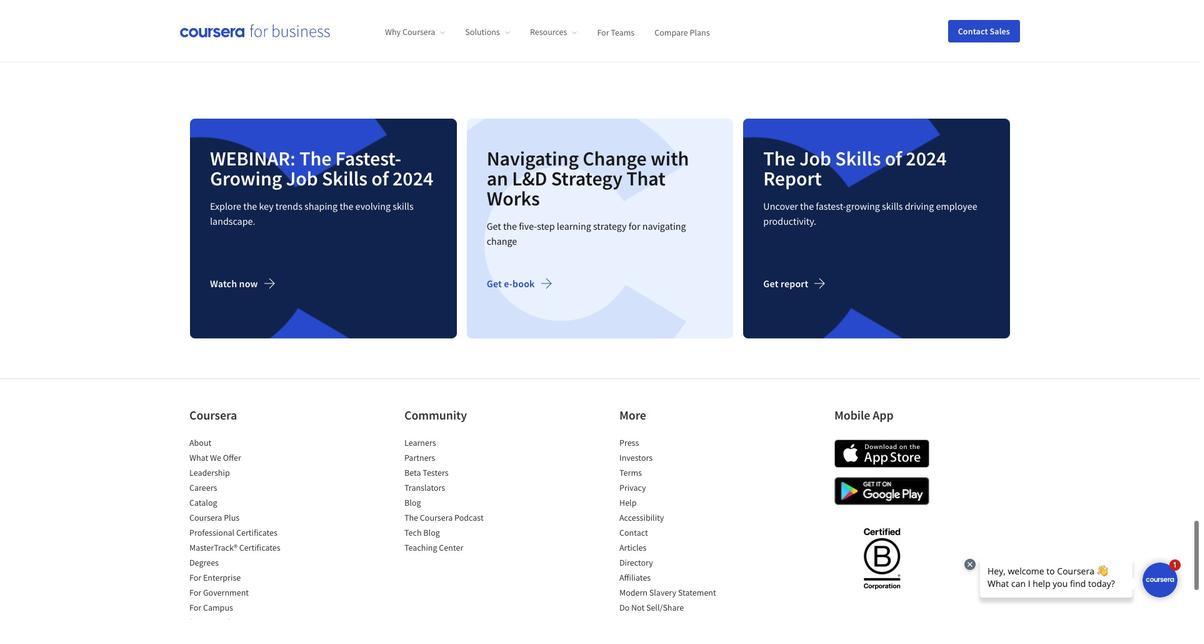Task type: vqa. For each thing, say whether or not it's contained in the screenshot.
2nd applied from the right
no



Task type: locate. For each thing, give the bounding box(es) containing it.
investors
[[620, 453, 653, 464]]

now
[[239, 278, 258, 290]]

about what we offer leadership careers catalog coursera plus professional certificates mastertrack® certificates degrees for enterprise for government for campus
[[189, 438, 280, 614]]

e-
[[504, 278, 513, 290]]

campus
[[203, 603, 233, 614]]

1 horizontal spatial job
[[800, 146, 832, 171]]

certificates down professional certificates link
[[239, 543, 280, 554]]

do
[[620, 603, 630, 614]]

2 skills from the left
[[882, 200, 903, 213]]

driving
[[905, 200, 934, 213]]

the right the 'shaping' on the top
[[340, 200, 354, 213]]

get up the change
[[487, 220, 501, 233]]

the job skills of 2024 report
[[764, 146, 947, 191]]

0 horizontal spatial blog
[[405, 498, 421, 509]]

coursera up the tech blog link
[[420, 513, 453, 524]]

skills up the 'shaping' on the top
[[322, 166, 368, 191]]

blog
[[405, 498, 421, 509], [423, 528, 440, 539]]

navigating
[[487, 146, 579, 171]]

shaping
[[305, 200, 338, 213]]

the up the change
[[503, 220, 517, 233]]

help link
[[620, 498, 637, 509]]

translators link
[[405, 483, 445, 494]]

articles link
[[620, 543, 647, 554]]

leadership link
[[189, 468, 230, 479]]

skills left driving
[[882, 200, 903, 213]]

beta testers link
[[405, 468, 449, 479]]

of
[[885, 146, 902, 171], [372, 166, 389, 191]]

coursera right why
[[403, 26, 435, 38]]

an
[[487, 166, 508, 191]]

learning
[[557, 220, 591, 233]]

community
[[405, 408, 467, 423]]

terms link
[[620, 468, 642, 479]]

2024 inside webinar: the fastest- growing job skills of 2024
[[393, 166, 433, 191]]

fastest-
[[816, 200, 846, 213]]

get inside button
[[487, 278, 502, 290]]

coursera up about link
[[189, 408, 237, 423]]

coursera
[[403, 26, 435, 38], [189, 408, 237, 423], [189, 513, 222, 524], [420, 513, 453, 524]]

fastest-
[[335, 146, 401, 171]]

webinar:
[[210, 146, 296, 171]]

1 horizontal spatial contact
[[958, 25, 988, 37]]

accessibility
[[620, 513, 664, 524]]

0 vertical spatial contact
[[958, 25, 988, 37]]

tech blog link
[[405, 528, 440, 539]]

0 horizontal spatial contact
[[620, 528, 648, 539]]

report
[[781, 278, 809, 290]]

for government link
[[189, 588, 249, 599]]

3 list from the left
[[620, 437, 726, 617]]

the inside webinar: the fastest- growing job skills of 2024
[[299, 146, 332, 171]]

resources
[[530, 26, 567, 38]]

skills
[[835, 146, 881, 171], [322, 166, 368, 191]]

get inside button
[[764, 278, 779, 290]]

of up the evolving at the top left
[[372, 166, 389, 191]]

contact link
[[620, 528, 648, 539]]

of up uncover the fastest-growing skills driving employee productivity.
[[885, 146, 902, 171]]

professional
[[189, 528, 235, 539]]

for
[[629, 220, 640, 233]]

list for coursera
[[189, 437, 296, 621]]

skills inside uncover the fastest-growing skills driving employee productivity.
[[882, 200, 903, 213]]

0 horizontal spatial of
[[372, 166, 389, 191]]

download on the app store image
[[835, 440, 930, 468]]

trends
[[276, 200, 303, 213]]

2 horizontal spatial the
[[764, 146, 796, 171]]

contact up articles
[[620, 528, 648, 539]]

enterprise
[[203, 573, 241, 584]]

the inside get the five-step learning strategy for navigating change
[[503, 220, 517, 233]]

0 horizontal spatial list
[[189, 437, 296, 621]]

change
[[583, 146, 647, 171]]

partners
[[405, 453, 435, 464]]

report
[[764, 166, 822, 191]]

careers
[[189, 483, 217, 494]]

affiliates link
[[620, 573, 651, 584]]

list item
[[189, 617, 296, 621]]

for campus link
[[189, 603, 233, 614]]

1 vertical spatial blog
[[423, 528, 440, 539]]

coursera plus link
[[189, 513, 240, 524]]

get e-book
[[487, 278, 535, 290]]

catalog link
[[189, 498, 217, 509]]

skills up growing
[[835, 146, 881, 171]]

list containing press
[[620, 437, 726, 617]]

watch now
[[210, 278, 258, 290]]

catalog
[[189, 498, 217, 509]]

coursera for business image
[[180, 25, 330, 37]]

landscape.
[[210, 215, 255, 228]]

blog down translators link
[[405, 498, 421, 509]]

get for navigating change with an l&d strategy that works
[[487, 278, 502, 290]]

government
[[203, 588, 249, 599]]

of inside the job skills of 2024 report
[[885, 146, 902, 171]]

change
[[487, 235, 517, 248]]

job inside webinar: the fastest- growing job skills of 2024
[[286, 166, 318, 191]]

help
[[620, 498, 637, 509]]

get e-book button
[[487, 269, 562, 299]]

contact left sales
[[958, 25, 988, 37]]

the up uncover at the right top of the page
[[764, 146, 796, 171]]

list containing about
[[189, 437, 296, 621]]

uncover
[[764, 200, 798, 213]]

growing
[[846, 200, 880, 213]]

plans
[[690, 26, 710, 38]]

logo of certified b corporation image
[[856, 521, 908, 596]]

job
[[800, 146, 832, 171], [286, 166, 318, 191]]

why
[[385, 26, 401, 38]]

learners partners beta testers translators blog the coursera podcast tech blog teaching center
[[405, 438, 484, 554]]

privacy
[[620, 483, 646, 494]]

uncover the fastest-growing skills driving employee productivity.
[[764, 200, 978, 228]]

certificates up mastertrack® certificates link
[[236, 528, 278, 539]]

get left report
[[764, 278, 779, 290]]

1 horizontal spatial list
[[405, 437, 511, 557]]

for
[[597, 26, 609, 38], [189, 573, 201, 584], [189, 588, 201, 599], [189, 603, 201, 614]]

list
[[189, 437, 296, 621], [405, 437, 511, 557], [620, 437, 726, 617]]

webinar: the fastest- growing job skills of 2024
[[210, 146, 433, 191]]

accessibility link
[[620, 513, 664, 524]]

0 horizontal spatial skills
[[393, 200, 414, 213]]

the down "blog" 'link'
[[405, 513, 418, 524]]

coursera down catalog
[[189, 513, 222, 524]]

list for more
[[620, 437, 726, 617]]

skills right the evolving at the top left
[[393, 200, 414, 213]]

press
[[620, 438, 639, 449]]

0 horizontal spatial job
[[286, 166, 318, 191]]

the up productivity.
[[800, 200, 814, 213]]

certificates
[[236, 528, 278, 539], [239, 543, 280, 554]]

1 list from the left
[[189, 437, 296, 621]]

get for the job skills of 2024 report
[[764, 278, 779, 290]]

job up the trends
[[286, 166, 318, 191]]

for down degrees
[[189, 573, 201, 584]]

coursera inside learners partners beta testers translators blog the coursera podcast tech blog teaching center
[[420, 513, 453, 524]]

compare
[[655, 26, 688, 38]]

the for the job skills of 2024 report
[[800, 200, 814, 213]]

0 horizontal spatial skills
[[322, 166, 368, 191]]

affiliates
[[620, 573, 651, 584]]

get inside get the five-step learning strategy for navigating change
[[487, 220, 501, 233]]

0 horizontal spatial 2024
[[393, 166, 433, 191]]

1 horizontal spatial the
[[405, 513, 418, 524]]

1 vertical spatial contact
[[620, 528, 648, 539]]

2 horizontal spatial list
[[620, 437, 726, 617]]

sales
[[990, 25, 1010, 37]]

skills inside webinar: the fastest- growing job skills of 2024
[[322, 166, 368, 191]]

mastertrack® certificates link
[[189, 543, 280, 554]]

about
[[189, 438, 212, 449]]

the for webinar: the fastest- growing job skills of 2024
[[243, 200, 257, 213]]

1 skills from the left
[[393, 200, 414, 213]]

for up for campus 'link'
[[189, 588, 201, 599]]

job up "fastest-"
[[800, 146, 832, 171]]

1 horizontal spatial 2024
[[906, 146, 947, 171]]

2 list from the left
[[405, 437, 511, 557]]

slavery
[[649, 588, 677, 599]]

works
[[487, 186, 540, 211]]

get left e-
[[487, 278, 502, 290]]

center
[[439, 543, 463, 554]]

explore the key trends shaping  the evolving skills landscape.
[[210, 200, 414, 228]]

the inside uncover the fastest-growing skills driving employee productivity.
[[800, 200, 814, 213]]

press link
[[620, 438, 639, 449]]

the left key
[[243, 200, 257, 213]]

1 horizontal spatial skills
[[835, 146, 881, 171]]

careers link
[[189, 483, 217, 494]]

blog up the teaching center link
[[423, 528, 440, 539]]

the up the 'shaping' on the top
[[299, 146, 332, 171]]

what
[[189, 453, 208, 464]]

list containing learners
[[405, 437, 511, 557]]

1 horizontal spatial of
[[885, 146, 902, 171]]

0 horizontal spatial the
[[299, 146, 332, 171]]

1 horizontal spatial skills
[[882, 200, 903, 213]]



Task type: describe. For each thing, give the bounding box(es) containing it.
watch now button
[[210, 269, 286, 299]]

about link
[[189, 438, 212, 449]]

professional certificates link
[[189, 528, 278, 539]]

resources link
[[530, 26, 577, 38]]

press investors terms privacy help accessibility contact articles directory affiliates modern slavery statement do not sell/share
[[620, 438, 716, 614]]

degrees
[[189, 558, 219, 569]]

coursera inside about what we offer leadership careers catalog coursera plus professional certificates mastertrack® certificates degrees for enterprise for government for campus
[[189, 513, 222, 524]]

terms
[[620, 468, 642, 479]]

not
[[631, 603, 645, 614]]

l&d
[[512, 166, 547, 191]]

mobile
[[835, 408, 871, 423]]

productivity.
[[764, 215, 817, 228]]

why coursera
[[385, 26, 435, 38]]

statement
[[678, 588, 716, 599]]

mastertrack®
[[189, 543, 237, 554]]

list for community
[[405, 437, 511, 557]]

app
[[873, 408, 894, 423]]

for left "teams"
[[597, 26, 609, 38]]

partners link
[[405, 453, 435, 464]]

strategy
[[551, 166, 623, 191]]

1 horizontal spatial blog
[[423, 528, 440, 539]]

0 vertical spatial blog
[[405, 498, 421, 509]]

podcast
[[455, 513, 484, 524]]

privacy link
[[620, 483, 646, 494]]

that
[[627, 166, 666, 191]]

contact inside button
[[958, 25, 988, 37]]

degrees link
[[189, 558, 219, 569]]

translators
[[405, 483, 445, 494]]

0 vertical spatial certificates
[[236, 528, 278, 539]]

explore
[[210, 200, 241, 213]]

teaching
[[405, 543, 437, 554]]

blog link
[[405, 498, 421, 509]]

contact sales button
[[948, 20, 1020, 42]]

skills inside explore the key trends shaping  the evolving skills landscape.
[[393, 200, 414, 213]]

for enterprise link
[[189, 573, 241, 584]]

watch
[[210, 278, 237, 290]]

beta
[[405, 468, 421, 479]]

teaching center link
[[405, 543, 463, 554]]

growing
[[210, 166, 282, 191]]

the coursera podcast link
[[405, 513, 484, 524]]

strategy
[[593, 220, 627, 233]]

skills inside the job skills of 2024 report
[[835, 146, 881, 171]]

of inside webinar: the fastest- growing job skills of 2024
[[372, 166, 389, 191]]

offer
[[223, 453, 241, 464]]

contact sales
[[958, 25, 1010, 37]]

investors link
[[620, 453, 653, 464]]

what we offer link
[[189, 453, 241, 464]]

solutions
[[465, 26, 500, 38]]

learners
[[405, 438, 436, 449]]

1 vertical spatial certificates
[[239, 543, 280, 554]]

step
[[537, 220, 555, 233]]

navigating
[[642, 220, 686, 233]]

for teams
[[597, 26, 635, 38]]

book
[[513, 278, 535, 290]]

the inside learners partners beta testers translators blog the coursera podcast tech blog teaching center
[[405, 513, 418, 524]]

get the five-step learning strategy for navigating change
[[487, 220, 686, 248]]

articles
[[620, 543, 647, 554]]

sell/share
[[646, 603, 684, 614]]

get it on google play image
[[835, 478, 930, 506]]

navigating change with an l&d strategy that works
[[487, 146, 689, 211]]

employee
[[936, 200, 978, 213]]

the for navigating change with an l&d strategy that works
[[503, 220, 517, 233]]

for teams link
[[597, 26, 635, 38]]

the inside the job skills of 2024 report
[[764, 146, 796, 171]]

leadership
[[189, 468, 230, 479]]

2024 inside the job skills of 2024 report
[[906, 146, 947, 171]]

job inside the job skills of 2024 report
[[800, 146, 832, 171]]

for left campus
[[189, 603, 201, 614]]

modern slavery statement link
[[620, 588, 716, 599]]

contact inside press investors terms privacy help accessibility contact articles directory affiliates modern slavery statement do not sell/share
[[620, 528, 648, 539]]

evolving
[[356, 200, 391, 213]]

with
[[651, 146, 689, 171]]

why coursera link
[[385, 26, 445, 38]]

get report
[[764, 278, 809, 290]]

do not sell/share link
[[620, 603, 684, 614]]

five-
[[519, 220, 537, 233]]

solutions link
[[465, 26, 510, 38]]

tech
[[405, 528, 422, 539]]

directory link
[[620, 558, 653, 569]]



